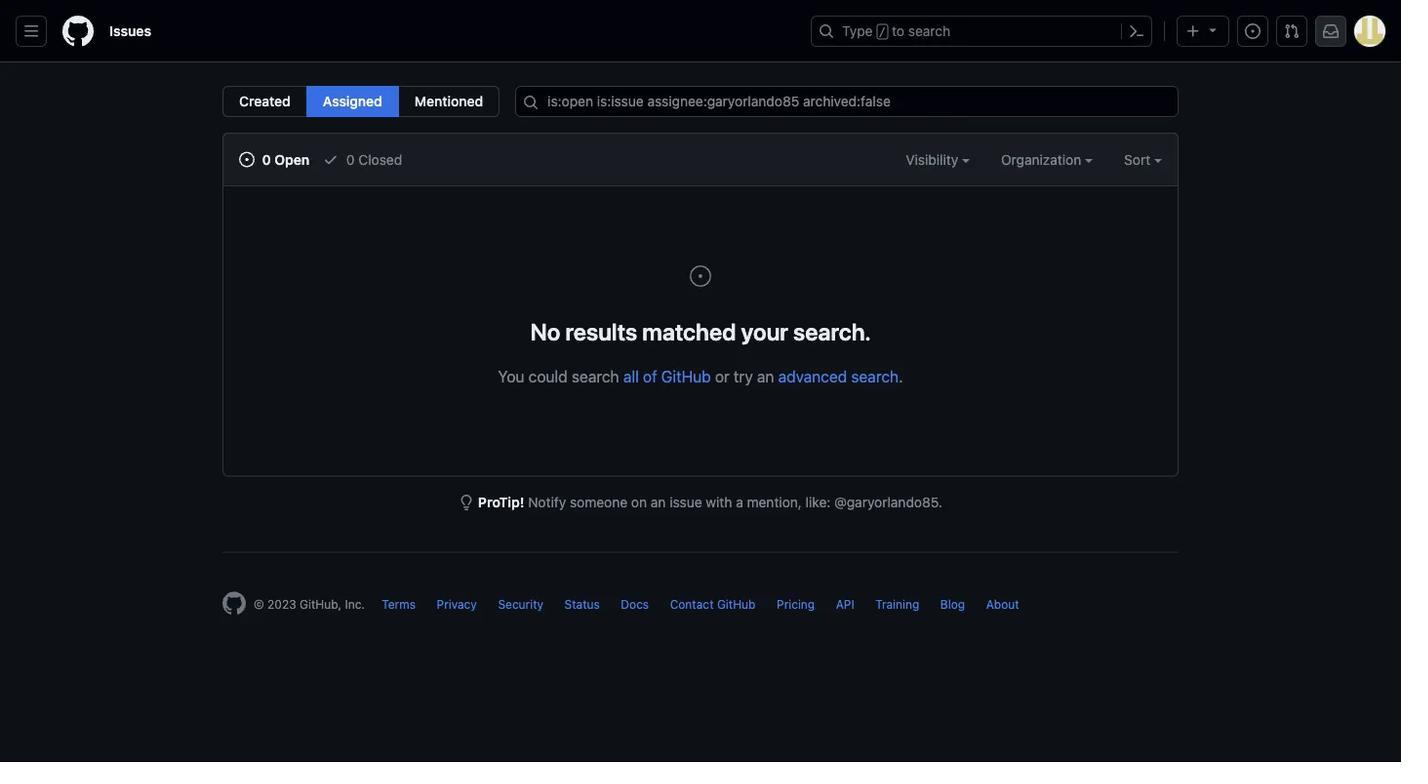Task type: vqa. For each thing, say whether or not it's contained in the screenshot.
change your avatar
no



Task type: describe. For each thing, give the bounding box(es) containing it.
like:
[[806, 494, 831, 510]]

1 horizontal spatial search
[[851, 367, 899, 385]]

matched
[[642, 318, 736, 345]]

2 horizontal spatial search
[[908, 23, 951, 39]]

try
[[734, 367, 753, 385]]

advanced
[[778, 367, 847, 385]]

privacy
[[437, 598, 477, 611]]

docs link
[[621, 598, 649, 611]]

created
[[239, 93, 291, 109]]

organization button
[[1001, 149, 1093, 170]]

issue opened image
[[689, 264, 712, 288]]

mentioned
[[415, 93, 483, 109]]

terms link
[[382, 598, 416, 611]]

security link
[[498, 598, 544, 611]]

/
[[879, 25, 886, 39]]

0 for closed
[[346, 151, 355, 167]]

on
[[631, 494, 647, 510]]

plus image
[[1186, 23, 1201, 39]]

visibility
[[906, 151, 962, 167]]

homepage image
[[62, 16, 94, 47]]

training
[[876, 598, 920, 611]]

issue opened image inside 0 open link
[[239, 152, 255, 167]]

status
[[565, 598, 600, 611]]

© 2023 github, inc.
[[254, 598, 365, 611]]

pricing link
[[777, 598, 815, 611]]

0 closed link
[[323, 149, 402, 170]]

organization
[[1001, 151, 1085, 167]]

security
[[498, 598, 544, 611]]

about link
[[986, 598, 1019, 611]]

a
[[736, 494, 743, 510]]

no
[[530, 318, 560, 345]]

Issues search field
[[515, 86, 1179, 117]]

0 closed
[[343, 151, 402, 167]]

0 vertical spatial issue opened image
[[1245, 23, 1261, 39]]

issues element
[[222, 86, 500, 117]]

status link
[[565, 598, 600, 611]]

@garyorlando85.
[[834, 494, 943, 510]]

all
[[623, 367, 639, 385]]

footer containing © 2023 github, inc.
[[207, 552, 1194, 664]]

created link
[[222, 86, 307, 117]]

no results matched your search.
[[530, 318, 871, 345]]

about
[[986, 598, 1019, 611]]

you
[[498, 367, 525, 385]]

0 vertical spatial github
[[661, 367, 711, 385]]

contact github
[[670, 598, 756, 611]]



Task type: locate. For each thing, give the bounding box(es) containing it.
type
[[842, 23, 873, 39]]

.
[[899, 367, 903, 385]]

light bulb image
[[459, 495, 474, 510]]

issue opened image
[[1245, 23, 1261, 39], [239, 152, 255, 167]]

1 0 from the left
[[262, 151, 271, 167]]

closed
[[359, 151, 402, 167]]

0 horizontal spatial github
[[661, 367, 711, 385]]

0 horizontal spatial search
[[572, 367, 619, 385]]

an
[[757, 367, 774, 385], [651, 494, 666, 510]]

0 for open
[[262, 151, 271, 167]]

1 horizontal spatial 0
[[346, 151, 355, 167]]

footer
[[207, 552, 1194, 664]]

check image
[[323, 152, 339, 167]]

1 horizontal spatial github
[[717, 598, 756, 611]]

blog
[[941, 598, 965, 611]]

assigned
[[323, 93, 382, 109]]

pricing
[[777, 598, 815, 611]]

0 horizontal spatial 0
[[262, 151, 271, 167]]

0 left open
[[262, 151, 271, 167]]

1 horizontal spatial an
[[757, 367, 774, 385]]

notifications image
[[1323, 23, 1339, 39]]

mention,
[[747, 494, 802, 510]]

all of github link
[[623, 367, 711, 385]]

2023
[[267, 598, 296, 611]]

training link
[[876, 598, 920, 611]]

search down search.
[[851, 367, 899, 385]]

of
[[643, 367, 657, 385]]

triangle down image
[[1205, 22, 1221, 38]]

1 vertical spatial issue opened image
[[239, 152, 255, 167]]

search
[[908, 23, 951, 39], [572, 367, 619, 385], [851, 367, 899, 385]]

search image
[[523, 95, 539, 110]]

an right try
[[757, 367, 774, 385]]

with
[[706, 494, 732, 510]]

visibility button
[[906, 149, 970, 170]]

issue
[[670, 494, 702, 510]]

github right "contact"
[[717, 598, 756, 611]]

mentioned link
[[398, 86, 500, 117]]

0 open
[[259, 151, 310, 167]]

github
[[661, 367, 711, 385], [717, 598, 756, 611]]

sort button
[[1124, 149, 1162, 170]]

could
[[529, 367, 568, 385]]

0 horizontal spatial issue opened image
[[239, 152, 255, 167]]

api link
[[836, 598, 854, 611]]

or
[[715, 367, 730, 385]]

Search all issues text field
[[515, 86, 1179, 117]]

github,
[[300, 598, 342, 611]]

terms
[[382, 598, 416, 611]]

issues
[[109, 23, 151, 39]]

someone
[[570, 494, 628, 510]]

to
[[892, 23, 905, 39]]

sort
[[1124, 151, 1151, 167]]

0 open link
[[239, 149, 310, 170]]

contact github link
[[670, 598, 756, 611]]

an right on
[[651, 494, 666, 510]]

0 horizontal spatial an
[[651, 494, 666, 510]]

notify
[[528, 494, 566, 510]]

privacy link
[[437, 598, 477, 611]]

github right of
[[661, 367, 711, 385]]

assigned link
[[306, 86, 399, 117]]

search.
[[793, 318, 871, 345]]

0
[[262, 151, 271, 167], [346, 151, 355, 167]]

1 vertical spatial github
[[717, 598, 756, 611]]

contact
[[670, 598, 714, 611]]

github inside footer
[[717, 598, 756, 611]]

type / to search
[[842, 23, 951, 39]]

issue opened image left 0 open
[[239, 152, 255, 167]]

results
[[566, 318, 637, 345]]

©
[[254, 598, 264, 611]]

you could search all of github or try an advanced search .
[[498, 367, 903, 385]]

homepage image
[[222, 592, 246, 615]]

1 vertical spatial an
[[651, 494, 666, 510]]

1 horizontal spatial issue opened image
[[1245, 23, 1261, 39]]

issue opened image left git pull request icon
[[1245, 23, 1261, 39]]

command palette image
[[1129, 23, 1145, 39]]

advanced search link
[[778, 367, 899, 385]]

search right to
[[908, 23, 951, 39]]

2 0 from the left
[[346, 151, 355, 167]]

0 vertical spatial an
[[757, 367, 774, 385]]

search left all
[[572, 367, 619, 385]]

inc.
[[345, 598, 365, 611]]

api
[[836, 598, 854, 611]]

0 right check image
[[346, 151, 355, 167]]

open
[[275, 151, 310, 167]]

blog link
[[941, 598, 965, 611]]

protip!
[[478, 494, 524, 510]]

protip! notify someone on an issue with a mention, like: @garyorlando85.
[[478, 494, 943, 510]]

your
[[741, 318, 788, 345]]

git pull request image
[[1284, 23, 1300, 39]]

docs
[[621, 598, 649, 611]]



